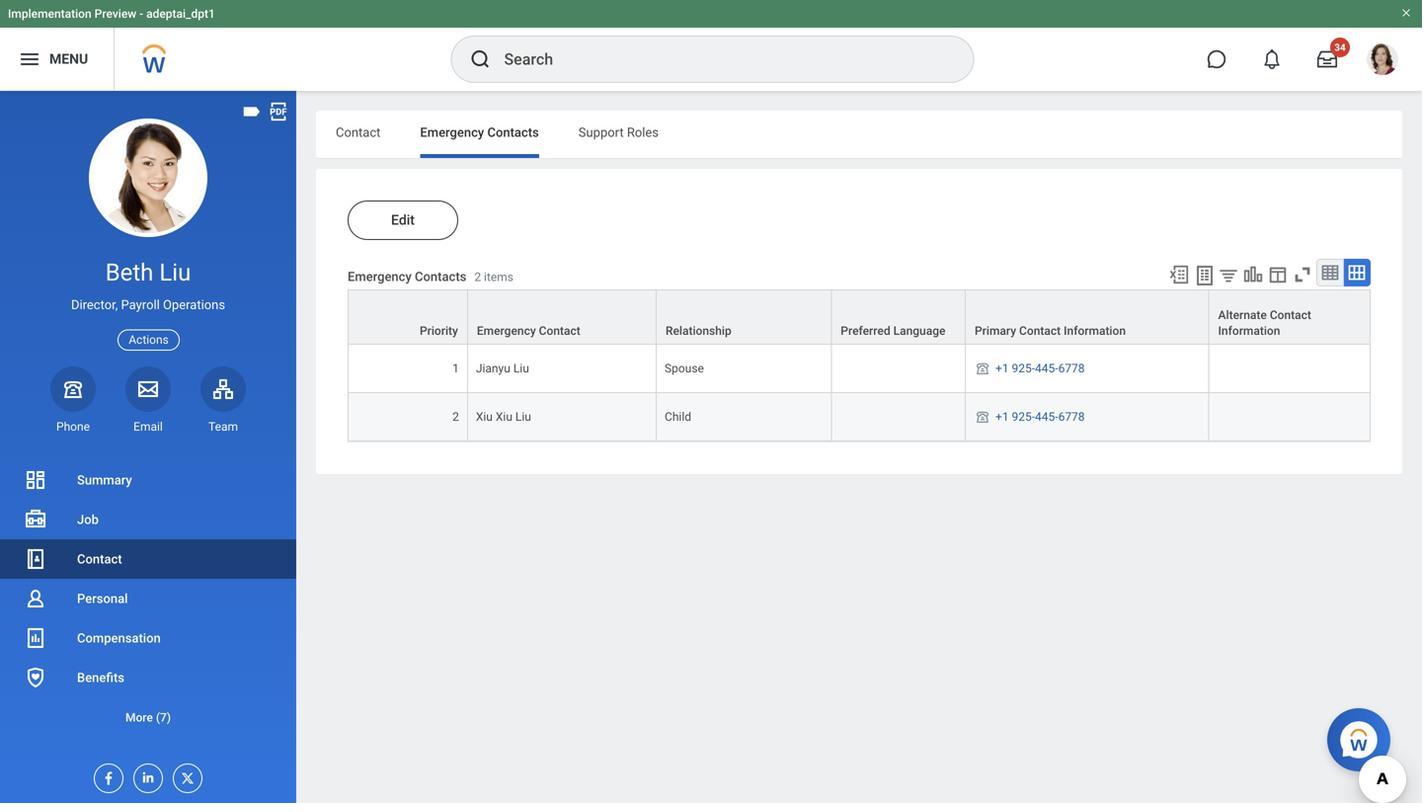Task type: describe. For each thing, give the bounding box(es) containing it.
alternate
[[1218, 308, 1267, 322]]

liu for beth liu
[[159, 258, 191, 286]]

team link
[[201, 366, 246, 435]]

roles
[[627, 125, 659, 140]]

actions
[[129, 333, 169, 347]]

click to view/edit grid preferences image
[[1267, 264, 1289, 285]]

contact image
[[24, 547, 47, 571]]

+1 925-445-6778 link for 1
[[996, 358, 1085, 375]]

phone image inside popup button
[[59, 377, 87, 401]]

contact inside list
[[77, 552, 122, 566]]

tab list containing contact
[[316, 111, 1403, 158]]

summary link
[[0, 460, 296, 500]]

34 button
[[1306, 38, 1350, 81]]

list containing summary
[[0, 460, 296, 737]]

xiu xiu liu element
[[476, 406, 531, 424]]

+1 for 2
[[996, 410, 1009, 424]]

notifications large image
[[1262, 49, 1282, 69]]

expand table image
[[1347, 263, 1367, 282]]

email
[[133, 420, 163, 433]]

cell left phone icon
[[832, 393, 966, 442]]

summary
[[77, 473, 132, 487]]

xiu xiu liu
[[476, 410, 531, 424]]

relationship
[[666, 324, 732, 338]]

compensation link
[[0, 618, 296, 658]]

preview
[[94, 7, 136, 21]]

primary
[[975, 324, 1016, 338]]

job image
[[24, 508, 47, 531]]

phone image
[[974, 409, 992, 425]]

summary image
[[24, 468, 47, 492]]

spouse element
[[665, 358, 704, 375]]

edit button
[[348, 201, 458, 240]]

menu banner
[[0, 0, 1422, 91]]

job
[[77, 512, 99, 527]]

implementation preview -   adeptai_dpt1
[[8, 7, 215, 21]]

phone beth liu element
[[50, 419, 96, 435]]

personal
[[77, 591, 128, 606]]

profile logan mcneil image
[[1367, 43, 1399, 79]]

job link
[[0, 500, 296, 539]]

34
[[1335, 41, 1346, 53]]

+1 925-445-6778 for 1
[[996, 362, 1085, 375]]

support
[[579, 125, 624, 140]]

navigation pane region
[[0, 91, 296, 803]]

contacts for emergency contacts
[[487, 125, 539, 140]]

export to worksheets image
[[1193, 264, 1217, 287]]

emergency for emergency contact
[[477, 324, 536, 338]]

mail image
[[136, 377, 160, 401]]

2 inside emergency contacts 2 items
[[474, 270, 481, 284]]

primary contact information
[[975, 324, 1126, 338]]

emergency for emergency contacts 2 items
[[348, 269, 412, 284]]

phone button
[[50, 366, 96, 435]]

language
[[893, 324, 946, 338]]

table image
[[1321, 263, 1340, 282]]

information for primary contact information
[[1064, 324, 1126, 338]]

implementation
[[8, 7, 92, 21]]

benefits image
[[24, 666, 47, 689]]

linkedin image
[[134, 764, 156, 785]]

compensation image
[[24, 626, 47, 650]]

priority button
[[349, 290, 467, 344]]

contact for primary contact information
[[1019, 324, 1061, 338]]

emergency contact button
[[468, 290, 656, 344]]

alternate contact information
[[1218, 308, 1312, 338]]

justify image
[[18, 47, 41, 71]]

priority
[[420, 324, 458, 338]]

child
[[665, 410, 691, 424]]

team beth liu element
[[201, 419, 246, 435]]

fullscreen image
[[1292, 264, 1314, 285]]

row for beth liu
[[348, 289, 1371, 345]]

+1 925-445-6778 for 2
[[996, 410, 1085, 424]]

jianyu
[[476, 362, 510, 375]]

edit
[[391, 212, 415, 228]]

row for support roles
[[348, 345, 1371, 393]]



Task type: vqa. For each thing, say whether or not it's contained in the screenshot.
Personal link
yes



Task type: locate. For each thing, give the bounding box(es) containing it.
contacts down search image
[[487, 125, 539, 140]]

2 left items
[[474, 270, 481, 284]]

toolbar
[[1160, 259, 1371, 289]]

liu
[[159, 258, 191, 286], [513, 362, 529, 375], [515, 410, 531, 424]]

0 vertical spatial +1 925-445-6778
[[996, 362, 1085, 375]]

+1 925-445-6778 link
[[996, 358, 1085, 375], [996, 406, 1085, 424]]

liu right the jianyu
[[513, 362, 529, 375]]

row
[[348, 289, 1371, 345], [348, 345, 1371, 393], [348, 393, 1371, 442]]

cell down alternate contact information
[[1209, 393, 1371, 442]]

445- right phone icon
[[1035, 410, 1058, 424]]

beth liu
[[105, 258, 191, 286]]

+1 925-445-6778 link down primary contact information
[[996, 358, 1085, 375]]

list
[[0, 460, 296, 737]]

more (7) button
[[0, 706, 296, 729]]

1 vertical spatial 2
[[452, 410, 459, 424]]

0 horizontal spatial information
[[1064, 324, 1126, 338]]

director,
[[71, 297, 118, 312]]

preferred language
[[841, 324, 946, 338]]

adeptai_dpt1
[[146, 7, 215, 21]]

1 vertical spatial +1 925-445-6778 link
[[996, 406, 1085, 424]]

liu up 'operations'
[[159, 258, 191, 286]]

1 vertical spatial contacts
[[415, 269, 467, 284]]

emergency up priority popup button
[[348, 269, 412, 284]]

2 xiu from the left
[[496, 410, 513, 424]]

director, payroll operations
[[71, 297, 225, 312]]

1 vertical spatial 445-
[[1035, 410, 1058, 424]]

liu inside navigation pane region
[[159, 258, 191, 286]]

925- for 2
[[1012, 410, 1035, 424]]

beth
[[105, 258, 153, 286]]

0 vertical spatial 2
[[474, 270, 481, 284]]

0 vertical spatial +1 925-445-6778 link
[[996, 358, 1085, 375]]

emergency contacts 2 items
[[348, 269, 514, 284]]

925- for 1
[[1012, 362, 1035, 375]]

+1 925-445-6778
[[996, 362, 1085, 375], [996, 410, 1085, 424]]

cell down "alternate contact information" popup button
[[1209, 345, 1371, 393]]

jianyu liu element
[[476, 358, 529, 375]]

contacts
[[487, 125, 539, 140], [415, 269, 467, 284]]

information inside alternate contact information
[[1218, 324, 1280, 338]]

2 information from the left
[[1218, 324, 1280, 338]]

row containing 2
[[348, 393, 1371, 442]]

items
[[484, 270, 514, 284]]

+1 925-445-6778 link for 2
[[996, 406, 1085, 424]]

personal link
[[0, 579, 296, 618]]

1 925- from the top
[[1012, 362, 1035, 375]]

0 vertical spatial liu
[[159, 258, 191, 286]]

email button
[[125, 366, 171, 435]]

spouse
[[665, 362, 704, 375]]

1 horizontal spatial information
[[1218, 324, 1280, 338]]

facebook image
[[95, 764, 117, 786]]

cell
[[832, 345, 966, 393], [1209, 345, 1371, 393], [832, 393, 966, 442], [1209, 393, 1371, 442]]

925- right phone icon
[[1012, 410, 1035, 424]]

menu
[[49, 51, 88, 67]]

1 vertical spatial emergency
[[348, 269, 412, 284]]

compensation
[[77, 631, 161, 645]]

information
[[1064, 324, 1126, 338], [1218, 324, 1280, 338]]

emergency contact
[[477, 324, 581, 338]]

liu for jianyu liu
[[513, 362, 529, 375]]

contact for emergency contact
[[539, 324, 581, 338]]

0 horizontal spatial phone image
[[59, 377, 87, 401]]

team
[[208, 420, 238, 433]]

2 445- from the top
[[1035, 410, 1058, 424]]

1 vertical spatial liu
[[513, 362, 529, 375]]

2 row from the top
[[348, 345, 1371, 393]]

0 vertical spatial 925-
[[1012, 362, 1035, 375]]

personal image
[[24, 587, 47, 610]]

menu button
[[0, 28, 114, 91]]

cell down preferred language
[[832, 345, 966, 393]]

1 information from the left
[[1064, 324, 1126, 338]]

3 row from the top
[[348, 393, 1371, 442]]

0 horizontal spatial 2
[[452, 410, 459, 424]]

0 vertical spatial emergency
[[420, 125, 484, 140]]

contacts for emergency contacts 2 items
[[415, 269, 467, 284]]

2 6778 from the top
[[1058, 410, 1085, 424]]

1
[[452, 362, 459, 375]]

row containing 1
[[348, 345, 1371, 393]]

0 vertical spatial contacts
[[487, 125, 539, 140]]

benefits link
[[0, 658, 296, 697]]

support roles
[[579, 125, 659, 140]]

445- down primary contact information
[[1035, 362, 1058, 375]]

-
[[139, 7, 143, 21]]

more
[[125, 711, 153, 724]]

1 horizontal spatial contacts
[[487, 125, 539, 140]]

contact
[[336, 125, 381, 140], [1270, 308, 1312, 322], [539, 324, 581, 338], [1019, 324, 1061, 338], [77, 552, 122, 566]]

+1
[[996, 362, 1009, 375], [996, 410, 1009, 424]]

select to filter grid data image
[[1218, 265, 1240, 285]]

0 horizontal spatial xiu
[[476, 410, 493, 424]]

1 vertical spatial +1
[[996, 410, 1009, 424]]

more (7) button
[[0, 697, 296, 737]]

+1 925-445-6778 link right phone icon
[[996, 406, 1085, 424]]

1 horizontal spatial xiu
[[496, 410, 513, 424]]

1 row from the top
[[348, 289, 1371, 345]]

view worker - expand/collapse chart image
[[1243, 264, 1264, 285]]

2
[[474, 270, 481, 284], [452, 410, 459, 424]]

1 vertical spatial 6778
[[1058, 410, 1085, 424]]

information for alternate contact information
[[1218, 324, 1280, 338]]

relationship button
[[657, 290, 831, 344]]

tab list
[[316, 111, 1403, 158]]

1 horizontal spatial phone image
[[974, 361, 992, 376]]

445-
[[1035, 362, 1058, 375], [1035, 410, 1058, 424]]

actions button
[[118, 329, 180, 350]]

email beth liu element
[[125, 419, 171, 435]]

search image
[[469, 47, 492, 71]]

0 horizontal spatial contacts
[[415, 269, 467, 284]]

1 445- from the top
[[1035, 362, 1058, 375]]

primary contact information button
[[966, 290, 1208, 344]]

1 xiu from the left
[[476, 410, 493, 424]]

child element
[[665, 406, 691, 424]]

phone
[[56, 420, 90, 433]]

0 vertical spatial +1
[[996, 362, 1009, 375]]

Search Workday  search field
[[504, 38, 933, 81]]

xiu down the jianyu
[[476, 410, 493, 424]]

1 +1 925-445-6778 from the top
[[996, 362, 1085, 375]]

contact inside tab list
[[336, 125, 381, 140]]

operations
[[163, 297, 225, 312]]

emergency
[[420, 125, 484, 140], [348, 269, 412, 284], [477, 324, 536, 338]]

emergency contacts
[[420, 125, 539, 140]]

contact inside 'popup button'
[[539, 324, 581, 338]]

+1 925-445-6778 down primary contact information
[[996, 362, 1085, 375]]

close environment banner image
[[1401, 7, 1412, 19]]

2 vertical spatial emergency
[[477, 324, 536, 338]]

2 +1 925-445-6778 link from the top
[[996, 406, 1085, 424]]

export to excel image
[[1168, 264, 1190, 285]]

925- down primary contact information
[[1012, 362, 1035, 375]]

(7)
[[156, 711, 171, 724]]

2 +1 925-445-6778 from the top
[[996, 410, 1085, 424]]

more (7)
[[125, 711, 171, 724]]

6778 for 1
[[1058, 362, 1085, 375]]

6778 for 2
[[1058, 410, 1085, 424]]

preferred
[[841, 324, 891, 338]]

1 horizontal spatial 2
[[474, 270, 481, 284]]

xiu down the jianyu liu
[[496, 410, 513, 424]]

x image
[[174, 764, 196, 786]]

445- for 1
[[1035, 362, 1058, 375]]

0 vertical spatial 6778
[[1058, 362, 1085, 375]]

phone image down primary
[[974, 361, 992, 376]]

xiu
[[476, 410, 493, 424], [496, 410, 513, 424]]

1 6778 from the top
[[1058, 362, 1085, 375]]

1 +1 925-445-6778 link from the top
[[996, 358, 1085, 375]]

emergency down search image
[[420, 125, 484, 140]]

alternate contact information button
[[1209, 290, 1370, 344]]

1 vertical spatial 925-
[[1012, 410, 1035, 424]]

emergency up the jianyu liu element
[[477, 324, 536, 338]]

2 925- from the top
[[1012, 410, 1035, 424]]

+1 right phone icon
[[996, 410, 1009, 424]]

tag image
[[241, 101, 263, 122]]

1 vertical spatial +1 925-445-6778
[[996, 410, 1085, 424]]

+1 down primary
[[996, 362, 1009, 375]]

emergency inside 'popup button'
[[477, 324, 536, 338]]

preferred language button
[[832, 290, 965, 344]]

view printable version (pdf) image
[[268, 101, 289, 122]]

payroll
[[121, 297, 160, 312]]

phone image
[[974, 361, 992, 376], [59, 377, 87, 401]]

1 +1 from the top
[[996, 362, 1009, 375]]

contact link
[[0, 539, 296, 579]]

inbox large image
[[1318, 49, 1337, 69]]

0 vertical spatial 445-
[[1035, 362, 1058, 375]]

contact for alternate contact information
[[1270, 308, 1312, 322]]

6778
[[1058, 362, 1085, 375], [1058, 410, 1085, 424]]

+1 for 1
[[996, 362, 1009, 375]]

phone image up phone
[[59, 377, 87, 401]]

2 left xiu xiu liu at bottom
[[452, 410, 459, 424]]

emergency for emergency contacts
[[420, 125, 484, 140]]

contact inside alternate contact information
[[1270, 308, 1312, 322]]

liu down the jianyu liu
[[515, 410, 531, 424]]

445- for 2
[[1035, 410, 1058, 424]]

view team image
[[211, 377, 235, 401]]

2 vertical spatial liu
[[515, 410, 531, 424]]

jianyu liu
[[476, 362, 529, 375]]

row containing alternate contact information
[[348, 289, 1371, 345]]

2 +1 from the top
[[996, 410, 1009, 424]]

benefits
[[77, 670, 124, 685]]

contacts up priority popup button
[[415, 269, 467, 284]]

925-
[[1012, 362, 1035, 375], [1012, 410, 1035, 424]]

+1 925-445-6778 right phone icon
[[996, 410, 1085, 424]]



